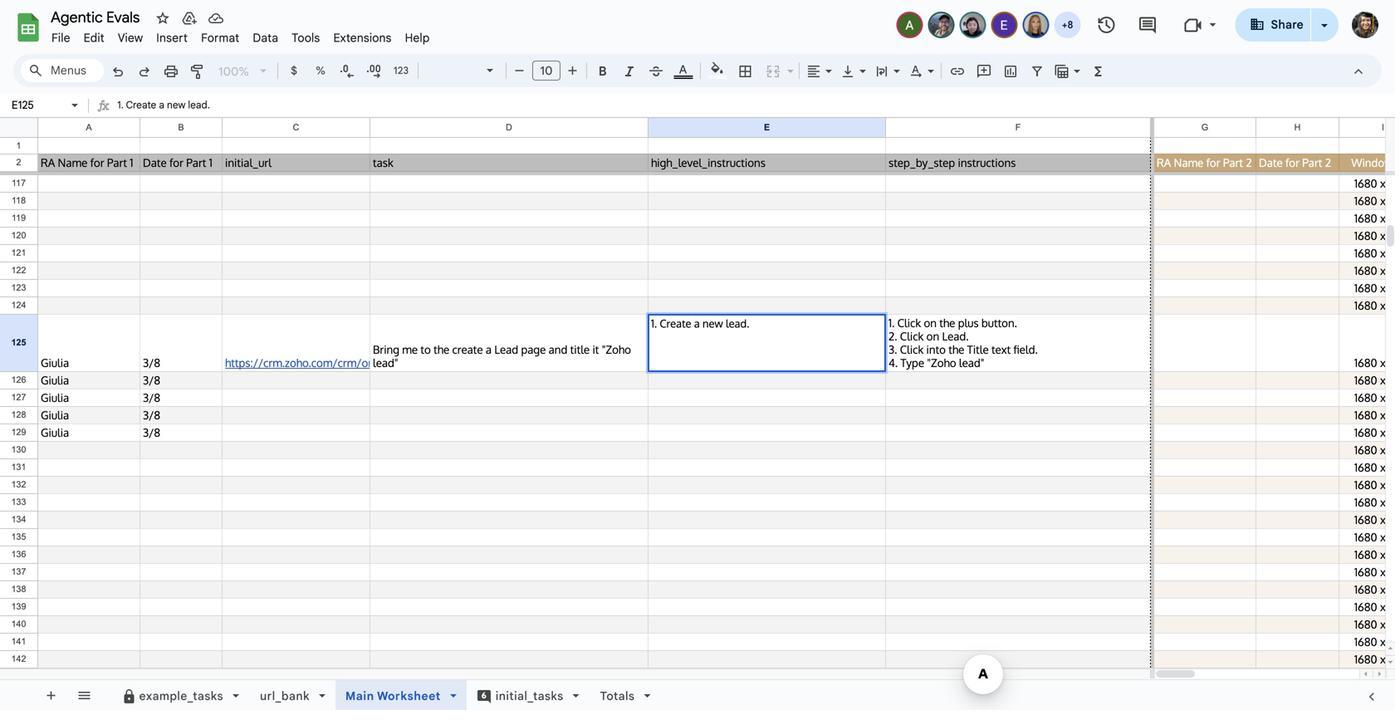 Task type: describe. For each thing, give the bounding box(es) containing it.
angela cha image
[[899, 13, 922, 37]]

1. create a new lead. for 1. create a new lead. field
[[651, 317, 750, 330]]

quick sharing actions image
[[1322, 24, 1329, 50]]

file menu item
[[45, 28, 77, 48]]

cj baylor image
[[930, 13, 953, 37]]

tools
[[292, 31, 320, 45]]

6
[[482, 691, 487, 701]]

$ button
[[282, 58, 307, 83]]

lead. for 1. create a new lead. field
[[726, 317, 750, 330]]

main worksheet button
[[336, 680, 467, 710]]

insert menu item
[[150, 28, 195, 48]]

none text field inside "name box (⌘ + j)" element
[[7, 97, 68, 113]]

1. for the 1. create a new lead. text box
[[117, 99, 124, 111]]

Rename text field
[[45, 7, 150, 27]]

extensions
[[334, 31, 392, 45]]

% button
[[308, 58, 333, 83]]

1. for 1. create a new lead. field
[[651, 317, 657, 330]]

format
[[201, 31, 240, 45]]

menu bar inside menu bar banner
[[45, 22, 437, 49]]

Star checkbox
[[120, 0, 189, 61]]

1. Create a new lead. text field
[[117, 96, 1396, 117]]

new for 1. create a new lead. field
[[703, 317, 723, 330]]

%
[[316, 64, 326, 77]]

1. create a new lead. for the 1. create a new lead. text box
[[117, 99, 210, 111]]

url_bank
[[260, 689, 310, 704]]

eesa khan image
[[993, 13, 1017, 37]]

create for the 1. create a new lead. text box
[[126, 99, 156, 111]]

extensions menu item
[[327, 28, 398, 48]]

edit
[[84, 31, 105, 45]]

worksheet
[[377, 689, 441, 704]]

data menu item
[[246, 28, 285, 48]]

view
[[118, 31, 143, 45]]

edit menu item
[[77, 28, 111, 48]]

a for 1. create a new lead. field
[[694, 317, 700, 330]]

all sheets image
[[71, 682, 97, 709]]

totals
[[600, 689, 635, 704]]

initial_tasks
[[496, 689, 564, 704]]

Zoom text field
[[214, 60, 254, 83]]

toolbar containing example_tasks
[[106, 680, 676, 710]]

menu bar banner
[[0, 0, 1396, 710]]

example_tasks
[[139, 689, 223, 704]]



Task type: locate. For each thing, give the bounding box(es) containing it.
create
[[126, 99, 156, 111], [660, 317, 692, 330]]

main toolbar
[[103, 58, 1113, 86]]

$
[[291, 64, 297, 77]]

1. create a new lead. inside text box
[[117, 99, 210, 111]]

a
[[159, 99, 164, 111], [694, 317, 700, 330]]

Menus field
[[21, 59, 104, 82]]

new inside the 1. create a new lead. text box
[[167, 99, 186, 111]]

2 toolbar from the left
[[106, 680, 676, 710]]

1 horizontal spatial lead.
[[726, 317, 750, 330]]

a for the 1. create a new lead. text box
[[159, 99, 164, 111]]

main worksheet
[[346, 689, 441, 704]]

menu bar
[[45, 22, 437, 49]]

1 vertical spatial a
[[694, 317, 700, 330]]

+8
[[1062, 19, 1074, 31]]

Font size text field
[[533, 61, 560, 81]]

1 vertical spatial new
[[703, 317, 723, 330]]

share button
[[1236, 8, 1312, 42]]

borders image
[[737, 59, 756, 82]]

insert
[[156, 31, 188, 45]]

new
[[167, 99, 186, 111], [703, 317, 723, 330]]

new for the 1. create a new lead. text box
[[167, 99, 186, 111]]

share
[[1272, 17, 1304, 32]]

1 vertical spatial 1.
[[651, 317, 657, 330]]

0 vertical spatial create
[[126, 99, 156, 111]]

0 horizontal spatial toolbar
[[34, 680, 104, 710]]

lead. inside text box
[[188, 99, 210, 111]]

0 vertical spatial new
[[167, 99, 186, 111]]

123
[[394, 64, 409, 77]]

1. inside text box
[[117, 99, 124, 111]]

1 vertical spatial create
[[660, 317, 692, 330]]

application containing share
[[0, 0, 1396, 710]]

Font size field
[[533, 61, 567, 81]]

0 vertical spatial a
[[159, 99, 164, 111]]

data
[[253, 31, 279, 45]]

E125 field
[[651, 317, 883, 330]]

1 horizontal spatial toolbar
[[106, 680, 676, 710]]

main
[[346, 689, 374, 704]]

1 horizontal spatial new
[[703, 317, 723, 330]]

example_tasks button
[[111, 680, 250, 710]]

None text field
[[7, 97, 68, 113]]

lead.
[[188, 99, 210, 111], [726, 317, 750, 330]]

text color image
[[674, 59, 693, 79]]

fill color image
[[708, 59, 727, 79]]

1 horizontal spatial 1.
[[651, 317, 657, 330]]

toolbar
[[34, 680, 104, 710], [106, 680, 676, 710]]

0 horizontal spatial 1. create a new lead.
[[117, 99, 210, 111]]

1. create a new lead.
[[117, 99, 210, 111], [651, 317, 750, 330]]

format menu item
[[195, 28, 246, 48]]

0 vertical spatial 1. create a new lead.
[[117, 99, 210, 111]]

text wrapping image
[[873, 59, 892, 82]]

functions image
[[1090, 59, 1109, 82]]

help menu item
[[398, 28, 437, 48]]

name box (⌘ + j) element
[[5, 96, 83, 115]]

menu bar containing file
[[45, 22, 437, 49]]

katherine seehafer image
[[1025, 13, 1048, 37]]

1 vertical spatial 1. create a new lead.
[[651, 317, 750, 330]]

0 horizontal spatial new
[[167, 99, 186, 111]]

+8 button
[[1053, 10, 1083, 40]]

create inside text box
[[126, 99, 156, 111]]

vertical align image
[[839, 59, 858, 82]]

0 horizontal spatial 1.
[[117, 99, 124, 111]]

1 vertical spatial lead.
[[726, 317, 750, 330]]

1 toolbar from the left
[[34, 680, 104, 710]]

a inside the 1. create a new lead. text box
[[159, 99, 164, 111]]

application
[[0, 0, 1396, 710]]

text rotation image
[[907, 59, 926, 82]]

lead. for the 1. create a new lead. text box
[[188, 99, 210, 111]]

url_bank button
[[249, 680, 336, 710]]

123 button
[[388, 58, 415, 83]]

totals button
[[590, 680, 662, 710]]

create for 1. create a new lead. field
[[660, 317, 692, 330]]

0 vertical spatial 1.
[[117, 99, 124, 111]]

1.
[[117, 99, 124, 111], [651, 317, 657, 330]]

0 vertical spatial lead.
[[188, 99, 210, 111]]

Zoom field
[[212, 59, 274, 84]]

1 horizontal spatial a
[[694, 317, 700, 330]]

view menu item
[[111, 28, 150, 48]]

0 horizontal spatial a
[[159, 99, 164, 111]]

1 horizontal spatial create
[[660, 317, 692, 330]]

1 horizontal spatial 1. create a new lead.
[[651, 317, 750, 330]]

file
[[52, 31, 70, 45]]

michele murakami image
[[962, 13, 985, 37]]

0 horizontal spatial create
[[126, 99, 156, 111]]

help
[[405, 31, 430, 45]]

tools menu item
[[285, 28, 327, 48]]

0 horizontal spatial lead.
[[188, 99, 210, 111]]



Task type: vqa. For each thing, say whether or not it's contained in the screenshot.
'option'
no



